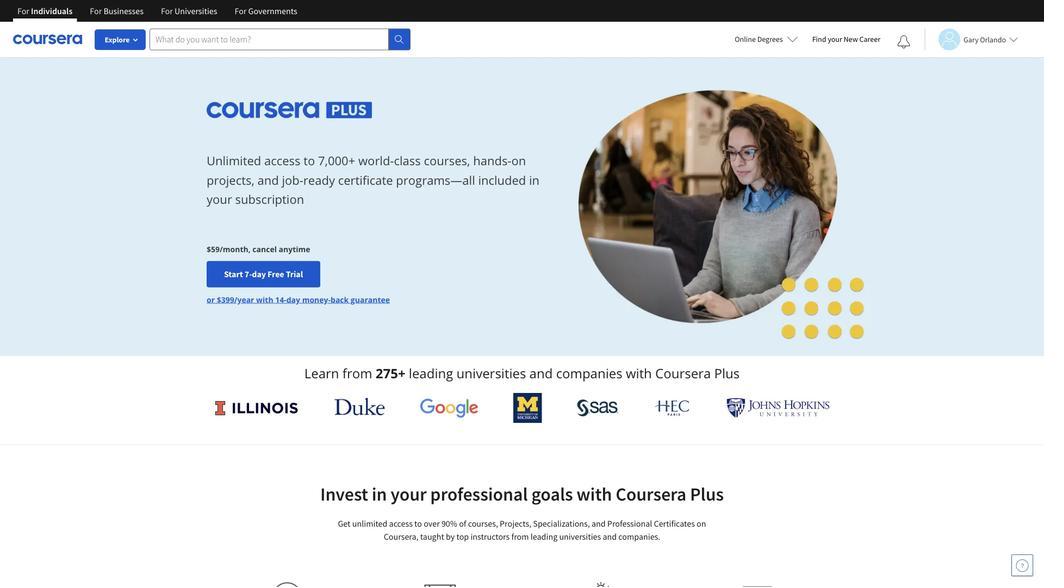 Task type: locate. For each thing, give the bounding box(es) containing it.
0 horizontal spatial to
[[304, 153, 315, 169]]

to inside the unlimited access to 7,000+ world-class courses, hands-on projects, and job-ready certificate programs—all included in your subscription
[[304, 153, 315, 169]]

specializations,
[[533, 519, 590, 529]]

or $399 /year with 14-day money-back guarantee
[[207, 294, 390, 305]]

hands-
[[473, 153, 512, 169]]

with
[[256, 294, 273, 305], [626, 365, 652, 382], [577, 483, 612, 506]]

universities up university of michigan image
[[457, 365, 526, 382]]

for left 'governments'
[[235, 5, 247, 16]]

on inside get unlimited access to over 90% of courses, projects, specializations, and professional certificates on coursera, taught by top instructors from leading universities and companies.
[[697, 519, 707, 529]]

and up subscription at left top
[[258, 172, 279, 188]]

1 vertical spatial coursera
[[616, 483, 687, 506]]

courses, up programs—all
[[424, 153, 470, 169]]

0 vertical spatial access
[[264, 153, 301, 169]]

coursera image
[[13, 31, 82, 48]]

start 7-day free trial
[[224, 269, 303, 280]]

0 vertical spatial in
[[529, 172, 540, 188]]

leading up google image
[[409, 365, 453, 382]]

0 vertical spatial from
[[343, 365, 372, 382]]

and
[[258, 172, 279, 188], [530, 365, 553, 382], [592, 519, 606, 529], [603, 532, 617, 542]]

day inside button
[[252, 269, 266, 280]]

for individuals
[[17, 5, 73, 16]]

top
[[457, 532, 469, 542]]

for left "businesses"
[[90, 5, 102, 16]]

1 vertical spatial on
[[697, 519, 707, 529]]

to
[[304, 153, 315, 169], [415, 519, 422, 529]]

1 horizontal spatial from
[[512, 532, 529, 542]]

gary orlando
[[964, 35, 1007, 44]]

4 for from the left
[[235, 5, 247, 16]]

to inside get unlimited access to over 90% of courses, projects, specializations, and professional certificates on coursera, taught by top instructors from leading universities and companies.
[[415, 519, 422, 529]]

1 horizontal spatial your
[[391, 483, 427, 506]]

explore button
[[95, 30, 145, 50]]

for for governments
[[235, 5, 247, 16]]

trial
[[286, 269, 303, 280]]

2 horizontal spatial your
[[828, 34, 843, 44]]

courses, up instructors
[[468, 519, 498, 529]]

day left money-
[[287, 294, 300, 305]]

0 horizontal spatial universities
[[457, 365, 526, 382]]

coursera
[[656, 365, 711, 382], [616, 483, 687, 506]]

taught
[[420, 532, 444, 542]]

online degrees button
[[727, 27, 807, 51]]

courses, inside get unlimited access to over 90% of courses, projects, specializations, and professional certificates on coursera, taught by top instructors from leading universities and companies.
[[468, 519, 498, 529]]

back
[[331, 294, 349, 305]]

1 vertical spatial to
[[415, 519, 422, 529]]

and left professional
[[592, 519, 606, 529]]

1 horizontal spatial day
[[287, 294, 300, 305]]

your right the find
[[828, 34, 843, 44]]

your up over
[[391, 483, 427, 506]]

access inside get unlimited access to over 90% of courses, projects, specializations, and professional certificates on coursera, taught by top instructors from leading universities and companies.
[[389, 519, 413, 529]]

0 horizontal spatial your
[[207, 191, 232, 207]]

start 7-day free trial button
[[207, 261, 321, 287]]

day left the free
[[252, 269, 266, 280]]

get
[[338, 519, 351, 529]]

for for individuals
[[17, 5, 29, 16]]

leading down specializations,
[[531, 532, 558, 542]]

1 vertical spatial universities
[[560, 532, 601, 542]]

plus
[[715, 365, 740, 382], [690, 483, 724, 506]]

for
[[17, 5, 29, 16], [90, 5, 102, 16], [161, 5, 173, 16], [235, 5, 247, 16]]

courses,
[[424, 153, 470, 169], [468, 519, 498, 529]]

access up coursera, on the bottom
[[389, 519, 413, 529]]

invest in your professional goals with coursera plus
[[320, 483, 724, 506]]

universities inside get unlimited access to over 90% of courses, projects, specializations, and professional certificates on coursera, taught by top instructors from leading universities and companies.
[[560, 532, 601, 542]]

certificates
[[654, 519, 695, 529]]

0 vertical spatial courses,
[[424, 153, 470, 169]]

leading
[[409, 365, 453, 382], [531, 532, 558, 542]]

1 horizontal spatial to
[[415, 519, 422, 529]]

1 vertical spatial from
[[512, 532, 529, 542]]

with right companies
[[626, 365, 652, 382]]

$59
[[207, 244, 220, 254]]

0 horizontal spatial with
[[256, 294, 273, 305]]

to up the "ready" on the left of the page
[[304, 153, 315, 169]]

1 horizontal spatial with
[[577, 483, 612, 506]]

and up university of michigan image
[[530, 365, 553, 382]]

universities down specializations,
[[560, 532, 601, 542]]

1 vertical spatial in
[[372, 483, 387, 506]]

invest
[[320, 483, 368, 506]]

access up job-
[[264, 153, 301, 169]]

and down professional
[[603, 532, 617, 542]]

find your new career link
[[807, 33, 886, 46]]

$59 /month, cancel anytime
[[207, 244, 310, 254]]

new
[[844, 34, 858, 44]]

businesses
[[104, 5, 144, 16]]

1 horizontal spatial universities
[[560, 532, 601, 542]]

companies.
[[619, 532, 661, 542]]

projects,
[[500, 519, 532, 529]]

1 horizontal spatial leading
[[531, 532, 558, 542]]

1 horizontal spatial in
[[529, 172, 540, 188]]

from
[[343, 365, 372, 382], [512, 532, 529, 542]]

2 for from the left
[[90, 5, 102, 16]]

get unlimited access to over 90% of courses, projects, specializations, and professional certificates on coursera, taught by top instructors from leading universities and companies.
[[338, 519, 707, 542]]

275+
[[376, 365, 406, 382]]

1 vertical spatial courses,
[[468, 519, 498, 529]]

1 horizontal spatial access
[[389, 519, 413, 529]]

0 horizontal spatial access
[[264, 153, 301, 169]]

governments
[[248, 5, 297, 16]]

on
[[512, 153, 526, 169], [697, 519, 707, 529]]

from down projects,
[[512, 532, 529, 542]]

0 vertical spatial on
[[512, 153, 526, 169]]

0 vertical spatial your
[[828, 34, 843, 44]]

on up included
[[512, 153, 526, 169]]

1 horizontal spatial on
[[697, 519, 707, 529]]

your
[[828, 34, 843, 44], [207, 191, 232, 207], [391, 483, 427, 506]]

coursera up professional
[[616, 483, 687, 506]]

1 vertical spatial leading
[[531, 532, 558, 542]]

degrees
[[758, 34, 783, 44]]

with right goals
[[577, 483, 612, 506]]

your inside 'find your new career' link
[[828, 34, 843, 44]]

1 for from the left
[[17, 5, 29, 16]]

in up the unlimited
[[372, 483, 387, 506]]

in right included
[[529, 172, 540, 188]]

0 horizontal spatial on
[[512, 153, 526, 169]]

job-
[[282, 172, 304, 188]]

to left over
[[415, 519, 422, 529]]

3 for from the left
[[161, 5, 173, 16]]

0 vertical spatial leading
[[409, 365, 453, 382]]

coursera plus image
[[207, 102, 373, 118]]

from inside get unlimited access to over 90% of courses, projects, specializations, and professional certificates on coursera, taught by top instructors from leading universities and companies.
[[512, 532, 529, 542]]

for left individuals
[[17, 5, 29, 16]]

0 vertical spatial universities
[[457, 365, 526, 382]]

on right certificates in the right of the page
[[697, 519, 707, 529]]

included
[[478, 172, 526, 188]]

1 vertical spatial your
[[207, 191, 232, 207]]

1 vertical spatial access
[[389, 519, 413, 529]]

help center image
[[1016, 559, 1029, 572]]

your down projects, on the top left
[[207, 191, 232, 207]]

banner navigation
[[9, 0, 306, 22]]

0 vertical spatial to
[[304, 153, 315, 169]]

unlimited
[[352, 519, 388, 529]]

0 horizontal spatial from
[[343, 365, 372, 382]]

day
[[252, 269, 266, 280], [287, 294, 300, 305]]

orlando
[[981, 35, 1007, 44]]

cancel
[[253, 244, 277, 254]]

with left 14-
[[256, 294, 273, 305]]

projects,
[[207, 172, 255, 188]]

None search field
[[150, 29, 411, 50]]

universities
[[457, 365, 526, 382], [560, 532, 601, 542]]

0 horizontal spatial day
[[252, 269, 266, 280]]

courses, inside the unlimited access to 7,000+ world-class courses, hands-on projects, and job-ready certificate programs—all included in your subscription
[[424, 153, 470, 169]]

for left universities
[[161, 5, 173, 16]]

online
[[735, 34, 756, 44]]

from left 275+
[[343, 365, 372, 382]]

1 vertical spatial with
[[626, 365, 652, 382]]

learn anything image
[[272, 583, 302, 588]]

class
[[394, 153, 421, 169]]

guarantee
[[351, 294, 390, 305]]

or
[[207, 294, 215, 305]]

0 vertical spatial day
[[252, 269, 266, 280]]

of
[[459, 519, 467, 529]]

hec paris image
[[654, 397, 692, 419]]

access
[[264, 153, 301, 169], [389, 519, 413, 529]]

for universities
[[161, 5, 217, 16]]

coursera up hec paris image
[[656, 365, 711, 382]]

in
[[529, 172, 540, 188], [372, 483, 387, 506]]

explore
[[105, 35, 130, 45]]

What do you want to learn? text field
[[150, 29, 389, 50]]

leading inside get unlimited access to over 90% of courses, projects, specializations, and professional certificates on coursera, taught by top instructors from leading universities and companies.
[[531, 532, 558, 542]]

ready
[[304, 172, 335, 188]]



Task type: describe. For each thing, give the bounding box(es) containing it.
7,000+
[[318, 153, 355, 169]]

and inside the unlimited access to 7,000+ world-class courses, hands-on projects, and job-ready certificate programs—all included in your subscription
[[258, 172, 279, 188]]

over
[[424, 519, 440, 529]]

certificate
[[338, 172, 393, 188]]

world-
[[359, 153, 394, 169]]

your inside the unlimited access to 7,000+ world-class courses, hands-on projects, and job-ready certificate programs—all included in your subscription
[[207, 191, 232, 207]]

career
[[860, 34, 881, 44]]

0 vertical spatial plus
[[715, 365, 740, 382]]

for businesses
[[90, 5, 144, 16]]

2 horizontal spatial with
[[626, 365, 652, 382]]

14-
[[275, 294, 287, 305]]

professional
[[608, 519, 653, 529]]

show notifications image
[[898, 35, 911, 48]]

universities
[[175, 5, 217, 16]]

1 vertical spatial day
[[287, 294, 300, 305]]

unlimited
[[207, 153, 261, 169]]

johns hopkins university image
[[727, 398, 830, 418]]

money-
[[302, 294, 331, 305]]

university of michigan image
[[514, 393, 542, 423]]

0 vertical spatial with
[[256, 294, 273, 305]]

2 vertical spatial your
[[391, 483, 427, 506]]

for for businesses
[[90, 5, 102, 16]]

duke university image
[[334, 398, 385, 416]]

coursera,
[[384, 532, 419, 542]]

in inside the unlimited access to 7,000+ world-class courses, hands-on projects, and job-ready certificate programs—all included in your subscription
[[529, 172, 540, 188]]

instructors
[[471, 532, 510, 542]]

access inside the unlimited access to 7,000+ world-class courses, hands-on projects, and job-ready certificate programs—all included in your subscription
[[264, 153, 301, 169]]

7-
[[245, 269, 252, 280]]

find your new career
[[813, 34, 881, 44]]

start
[[224, 269, 243, 280]]

0 vertical spatial coursera
[[656, 365, 711, 382]]

professional
[[431, 483, 528, 506]]

90%
[[442, 519, 458, 529]]

find
[[813, 34, 827, 44]]

companies
[[556, 365, 623, 382]]

for governments
[[235, 5, 297, 16]]

anytime
[[279, 244, 310, 254]]

goals
[[532, 483, 573, 506]]

subscription
[[235, 191, 304, 207]]

gary orlando button
[[925, 29, 1019, 50]]

/month,
[[220, 244, 251, 254]]

2 vertical spatial with
[[577, 483, 612, 506]]

flexible learning image
[[582, 583, 619, 588]]

$399
[[217, 294, 234, 305]]

google image
[[420, 398, 479, 418]]

gary
[[964, 35, 979, 44]]

unlimited access to 7,000+ world-class courses, hands-on projects, and job-ready certificate programs—all included in your subscription
[[207, 153, 540, 207]]

university of illinois at urbana-champaign image
[[214, 400, 300, 417]]

0 horizontal spatial leading
[[409, 365, 453, 382]]

on inside the unlimited access to 7,000+ world-class courses, hands-on projects, and job-ready certificate programs—all included in your subscription
[[512, 153, 526, 169]]

sas image
[[577, 400, 619, 417]]

by
[[446, 532, 455, 542]]

0 horizontal spatial in
[[372, 483, 387, 506]]

for for universities
[[161, 5, 173, 16]]

individuals
[[31, 5, 73, 16]]

learn from 275+ leading universities and companies with coursera plus
[[305, 365, 740, 382]]

programs—all
[[396, 172, 475, 188]]

online degrees
[[735, 34, 783, 44]]

save money image
[[424, 585, 464, 588]]

/year
[[234, 294, 254, 305]]

1 vertical spatial plus
[[690, 483, 724, 506]]

free
[[268, 269, 284, 280]]

learn
[[305, 365, 339, 382]]



Task type: vqa. For each thing, say whether or not it's contained in the screenshot.
bottom access
yes



